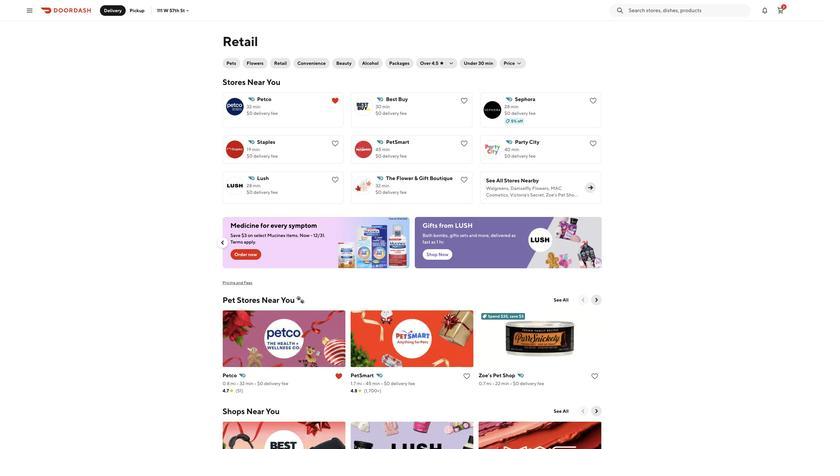Task type: vqa. For each thing, say whether or not it's contained in the screenshot.


Task type: describe. For each thing, give the bounding box(es) containing it.
fee for staples
[[271, 153, 278, 159]]

from
[[440, 222, 454, 229]]

you for stores near you
[[267, 77, 281, 87]]

best
[[386, 96, 398, 102]]

every
[[271, 222, 288, 229]]

12/31.
[[314, 233, 326, 238]]

retail inside button
[[274, 61, 287, 66]]

near inside pet stores near you 🐾 link
[[262, 295, 280, 305]]

(1,700+)
[[364, 388, 382, 394]]

select
[[254, 233, 267, 238]]

symptom
[[289, 222, 317, 229]]

sets
[[460, 233, 469, 238]]

1 vertical spatial click to remove this store from your saved list image
[[335, 372, 343, 380]]

0 horizontal spatial petsmart
[[351, 372, 374, 379]]

and inside bath bombs, gifts sets and more, delivered as fast as 1 hr.
[[470, 233, 478, 238]]

on
[[248, 233, 253, 238]]

delivery for the flower & gift boutique
[[383, 190, 399, 195]]

shops near you link
[[223, 406, 280, 417]]

0 horizontal spatial pet
[[223, 295, 236, 305]]

gift
[[419, 175, 429, 181]]

pickup button
[[126, 5, 149, 16]]

4.8
[[351, 388, 358, 394]]

57th
[[170, 8, 179, 13]]

the inside "see all stores nearby walgreens, damselfly flowers, mac cosmetics, victoria's secret, zoe's pet shop, just food for dogs, heather floral, the vitamin shoppe"
[[561, 199, 569, 204]]

32 for petco
[[247, 104, 252, 109]]

delivery for petsmart
[[383, 153, 399, 159]]

sephora
[[516, 96, 536, 102]]

0.7
[[479, 381, 486, 386]]

cosmetics,
[[487, 192, 510, 198]]

stores near you
[[223, 77, 281, 87]]

fees
[[244, 280, 253, 285]]

notification bell image
[[762, 6, 770, 14]]

zoe's pet shop
[[479, 372, 516, 379]]

all for pet stores near you 🐾
[[563, 297, 569, 303]]

floral,
[[547, 199, 560, 204]]

$3
[[242, 233, 247, 238]]

see for pet stores near you 🐾
[[554, 297, 562, 303]]

0 vertical spatial as
[[512, 233, 516, 238]]

19 min $0 delivery fee
[[247, 147, 278, 159]]

shop now
[[427, 252, 449, 257]]

now inside save $3 on select mucinex items.  now - 12/31. terms apply.
[[300, 233, 310, 238]]

40 min $0 delivery fee
[[505, 147, 536, 159]]

delivered
[[491, 233, 511, 238]]

fee for sephora
[[529, 111, 536, 116]]

1 vertical spatial you
[[281, 295, 295, 305]]

0 vertical spatial click to remove this store from your saved list image
[[332, 97, 340, 105]]

22
[[496, 381, 501, 386]]

3 items, open order cart image
[[778, 6, 785, 14]]

0 vertical spatial stores
[[223, 77, 246, 87]]

1 horizontal spatial petsmart
[[386, 139, 410, 145]]

2 • from the left
[[255, 381, 257, 386]]

delivery for staples
[[254, 153, 270, 159]]

1
[[437, 239, 439, 245]]

0 vertical spatial the
[[386, 175, 396, 181]]

click to add this store to your saved list image for the flower & gift boutique
[[461, 176, 469, 184]]

order
[[235, 252, 248, 257]]

dogs,
[[516, 199, 528, 204]]

$​0 for zoe's pet shop
[[513, 381, 519, 386]]

$0 for lush
[[247, 190, 253, 195]]

shop,
[[567, 192, 579, 198]]

alcohol button
[[359, 58, 383, 68]]

fast
[[423, 239, 431, 245]]

pet inside "see all stores nearby walgreens, damselfly flowers, mac cosmetics, victoria's secret, zoe's pet shop, just food for dogs, heather floral, the vitamin shoppe"
[[559, 192, 566, 198]]

45 min $0 delivery fee
[[376, 147, 407, 159]]

2
[[784, 5, 786, 9]]

previous button of carousel image for pet stores near you 🐾
[[580, 297, 587, 303]]

delivery button
[[100, 5, 126, 16]]

2 vertical spatial pet
[[493, 372, 502, 379]]

w
[[164, 8, 169, 13]]

Store search: begin typing to search for stores available on DoorDash text field
[[629, 7, 747, 14]]

4 • from the left
[[381, 381, 383, 386]]

over
[[421, 61, 431, 66]]

beauty
[[337, 61, 352, 66]]

next button of carousel image for pet stores near you 🐾
[[594, 297, 600, 303]]

1 vertical spatial as
[[432, 239, 436, 245]]

party
[[516, 139, 529, 145]]

1 vertical spatial 45
[[366, 381, 372, 386]]

st
[[180, 8, 185, 13]]

1 vertical spatial zoe's
[[479, 372, 492, 379]]

convenience button
[[294, 58, 330, 68]]

boutique
[[430, 175, 453, 181]]

min inside 40 min $0 delivery fee
[[512, 147, 520, 152]]

lush
[[257, 175, 269, 181]]

$0 for best buy
[[376, 111, 382, 116]]

click to add this store to your saved list image for staples
[[332, 140, 340, 148]]

🐾
[[297, 295, 304, 305]]

delivery for party city
[[512, 153, 529, 159]]

-
[[311, 233, 313, 238]]

packages button
[[386, 58, 414, 68]]

heather
[[529, 199, 546, 204]]

beauty button
[[333, 58, 356, 68]]

items.
[[287, 233, 299, 238]]

party city
[[516, 139, 540, 145]]

min inside button
[[486, 61, 494, 66]]

medicine for every symptom
[[231, 222, 317, 229]]

fee for lush
[[271, 190, 278, 195]]

walgreens,
[[487, 186, 510, 191]]

28 min $0 delivery fee for lush
[[247, 183, 278, 195]]

fee for petco
[[271, 111, 278, 116]]

28 min $0 delivery fee for sephora
[[505, 104, 536, 116]]

click to add this store to your saved list image for lush
[[332, 176, 340, 184]]

0.7 mi • 22 min • $​0 delivery fee
[[479, 381, 545, 386]]

pet stores near you 🐾
[[223, 295, 304, 305]]

now
[[248, 252, 257, 257]]

click to add this store to your saved list image for best buy
[[461, 97, 469, 105]]

delivery for best buy
[[383, 111, 399, 116]]

flowers
[[247, 61, 264, 66]]

see all link for shops near you
[[550, 406, 573, 417]]

32 min $0 delivery fee for petco
[[247, 104, 278, 116]]

2 button
[[775, 4, 788, 17]]

save
[[231, 233, 241, 238]]

see all for shops near you
[[554, 409, 569, 414]]

min inside the 45 min $0 delivery fee
[[383, 147, 390, 152]]

$0 for the flower & gift boutique
[[376, 190, 382, 195]]

111 w 57th st
[[157, 8, 185, 13]]

40
[[505, 147, 511, 152]]

0.8 mi • 32 min • $​0 delivery fee
[[223, 381, 289, 386]]

previous button of carousel image for shops near you
[[580, 408, 587, 415]]

bath
[[423, 233, 433, 238]]

see all image
[[588, 184, 595, 191]]

5%
[[512, 119, 517, 123]]

see all stores nearby walgreens, damselfly flowers, mac cosmetics, victoria's secret, zoe's pet shop, just food for dogs, heather floral, the vitamin shoppe
[[487, 178, 579, 211]]

flowers,
[[533, 186, 550, 191]]

mi for petsmart
[[357, 381, 362, 386]]

30 inside button
[[479, 61, 485, 66]]

off
[[518, 119, 523, 123]]

staples
[[257, 139, 276, 145]]

apply.
[[244, 239, 256, 245]]

flower
[[397, 175, 414, 181]]



Task type: locate. For each thing, give the bounding box(es) containing it.
you inside "link"
[[266, 407, 280, 416]]

1 • from the left
[[237, 381, 239, 386]]

for
[[261, 222, 269, 229]]

• up shops near you "link"
[[255, 381, 257, 386]]

stores down fees at the bottom left
[[237, 295, 260, 305]]

stores inside "see all stores nearby walgreens, damselfly flowers, mac cosmetics, victoria's secret, zoe's pet shop, just food for dogs, heather floral, the vitamin shoppe"
[[505, 178, 520, 184]]

0 vertical spatial previous button of carousel image
[[580, 297, 587, 303]]

1 horizontal spatial zoe's
[[546, 192, 558, 198]]

pet down pricing
[[223, 295, 236, 305]]

0 vertical spatial 32
[[247, 104, 252, 109]]

pricing and fees button
[[223, 276, 623, 289]]

28
[[505, 104, 510, 109], [247, 183, 252, 188]]

2 vertical spatial you
[[266, 407, 280, 416]]

medicine
[[231, 222, 259, 229]]

over 4.5
[[421, 61, 439, 66]]

2 horizontal spatial pet
[[559, 192, 566, 198]]

price
[[504, 61, 515, 66]]

• left 22
[[493, 381, 495, 386]]

1 see all link from the top
[[550, 295, 573, 305]]

0 vertical spatial now
[[300, 233, 310, 238]]

0 horizontal spatial shop
[[427, 252, 438, 257]]

1 vertical spatial shop
[[503, 372, 516, 379]]

the left flower
[[386, 175, 396, 181]]

1 horizontal spatial 32
[[247, 104, 252, 109]]

3 mi from the left
[[487, 381, 492, 386]]

price button
[[500, 58, 527, 68]]

pet down mac
[[559, 192, 566, 198]]

0 vertical spatial pet
[[559, 192, 566, 198]]

2 horizontal spatial $​0
[[513, 381, 519, 386]]

petsmart
[[386, 139, 410, 145], [351, 372, 374, 379]]

1 vertical spatial pet
[[223, 295, 236, 305]]

see all for pet stores near you 🐾
[[554, 297, 569, 303]]

delivery inside 30 min $0 delivery fee
[[383, 111, 399, 116]]

1 vertical spatial 30
[[376, 104, 382, 109]]

delivery for petco
[[254, 111, 270, 116]]

0 horizontal spatial as
[[432, 239, 436, 245]]

$​0 for petsmart
[[384, 381, 390, 386]]

pricing and fees
[[223, 280, 253, 285]]

6 • from the left
[[511, 381, 513, 386]]

0 vertical spatial retail
[[223, 34, 258, 49]]

mac
[[551, 186, 562, 191]]

retail button
[[270, 58, 291, 68]]

0 horizontal spatial the
[[386, 175, 396, 181]]

2 horizontal spatial mi
[[487, 381, 492, 386]]

see inside "see all stores nearby walgreens, damselfly flowers, mac cosmetics, victoria's secret, zoe's pet shop, just food for dogs, heather floral, the vitamin shoppe"
[[487, 178, 496, 184]]

all inside "see all stores nearby walgreens, damselfly flowers, mac cosmetics, victoria's secret, zoe's pet shop, just food for dogs, heather floral, the vitamin shoppe"
[[497, 178, 504, 184]]

0 vertical spatial 28
[[505, 104, 510, 109]]

pickup
[[130, 8, 145, 13]]

1 vertical spatial petco
[[223, 372, 237, 379]]

0 vertical spatial petsmart
[[386, 139, 410, 145]]

$0 inside 40 min $0 delivery fee
[[505, 153, 511, 159]]

fee
[[271, 111, 278, 116], [400, 111, 407, 116], [529, 111, 536, 116], [271, 153, 278, 159], [400, 153, 407, 159], [529, 153, 536, 159], [271, 190, 278, 195], [400, 190, 407, 195], [282, 381, 289, 386], [409, 381, 416, 386], [538, 381, 545, 386]]

save $3 on select mucinex items.  now - 12/31. terms apply.
[[231, 233, 326, 245]]

0 horizontal spatial $​0
[[257, 381, 263, 386]]

0 horizontal spatial and
[[236, 280, 243, 285]]

all for shops near you
[[563, 409, 569, 414]]

• up "(1,700+)"
[[381, 381, 383, 386]]

$0 for petco
[[247, 111, 253, 116]]

1 vertical spatial see all link
[[550, 406, 573, 417]]

28 min $0 delivery fee down lush
[[247, 183, 278, 195]]

0 vertical spatial 32 min $0 delivery fee
[[247, 104, 278, 116]]

2 $​0 from the left
[[384, 381, 390, 386]]

shop now button
[[423, 249, 453, 260]]

0 horizontal spatial retail
[[223, 34, 258, 49]]

1 vertical spatial petsmart
[[351, 372, 374, 379]]

gifts
[[450, 233, 459, 238]]

zoe's inside "see all stores nearby walgreens, damselfly flowers, mac cosmetics, victoria's secret, zoe's pet shop, just food for dogs, heather floral, the vitamin shoppe"
[[546, 192, 558, 198]]

shop up 0.7 mi • 22 min • $​0 delivery fee on the right bottom of page
[[503, 372, 516, 379]]

1 horizontal spatial $​0
[[384, 381, 390, 386]]

petco down stores near you
[[257, 96, 272, 102]]

2 vertical spatial 32
[[240, 381, 245, 386]]

0 vertical spatial see all
[[554, 297, 569, 303]]

$0 for staples
[[247, 153, 253, 159]]

petsmart up the 45 min $0 delivery fee
[[386, 139, 410, 145]]

0 horizontal spatial now
[[300, 233, 310, 238]]

and right sets at right bottom
[[470, 233, 478, 238]]

terms
[[231, 239, 243, 245]]

near right shops
[[247, 407, 264, 416]]

$0 inside the 45 min $0 delivery fee
[[376, 153, 382, 159]]

fee for petsmart
[[400, 153, 407, 159]]

1 see all from the top
[[554, 297, 569, 303]]

45
[[376, 147, 382, 152], [366, 381, 372, 386]]

0 horizontal spatial 28
[[247, 183, 252, 188]]

$0 inside 30 min $0 delivery fee
[[376, 111, 382, 116]]

petsmart up 1.7
[[351, 372, 374, 379]]

lush
[[455, 222, 473, 229]]

best buy
[[386, 96, 408, 102]]

buy
[[399, 96, 408, 102]]

0 vertical spatial you
[[267, 77, 281, 87]]

fee inside 19 min $0 delivery fee
[[271, 153, 278, 159]]

• right 1.7
[[363, 381, 365, 386]]

you for shops near you
[[266, 407, 280, 416]]

nearby
[[521, 178, 539, 184]]

1 vertical spatial previous button of carousel image
[[580, 408, 587, 415]]

delivery inside the 45 min $0 delivery fee
[[383, 153, 399, 159]]

bath bombs, gifts sets and more, delivered as fast as 1 hr.
[[423, 233, 516, 245]]

32 min $0 delivery fee
[[247, 104, 278, 116], [376, 183, 407, 195]]

1 vertical spatial and
[[236, 280, 243, 285]]

2 vertical spatial near
[[247, 407, 264, 416]]

1 vertical spatial 32 min $0 delivery fee
[[376, 183, 407, 195]]

1 horizontal spatial 30
[[479, 61, 485, 66]]

$0
[[247, 111, 253, 116], [376, 111, 382, 116], [505, 111, 511, 116], [247, 153, 253, 159], [376, 153, 382, 159], [505, 153, 511, 159], [247, 190, 253, 195], [376, 190, 382, 195]]

mi for zoe's pet shop
[[487, 381, 492, 386]]

and left fees at the bottom left
[[236, 280, 243, 285]]

28 for sephora
[[505, 104, 510, 109]]

click to add this store to your saved list image for party city
[[590, 140, 598, 148]]

shops
[[223, 407, 245, 416]]

pets
[[227, 61, 236, 66]]

2 vertical spatial all
[[563, 409, 569, 414]]

pets button
[[223, 58, 240, 68]]

$​0 for petco
[[257, 381, 263, 386]]

45 inside the 45 min $0 delivery fee
[[376, 147, 382, 152]]

zoe's
[[546, 192, 558, 198], [479, 372, 492, 379]]

0 vertical spatial 45
[[376, 147, 382, 152]]

and
[[470, 233, 478, 238], [236, 280, 243, 285]]

1 horizontal spatial petco
[[257, 96, 272, 102]]

now
[[300, 233, 310, 238], [439, 252, 449, 257]]

1 horizontal spatial retail
[[274, 61, 287, 66]]

2 vertical spatial stores
[[237, 295, 260, 305]]

0 horizontal spatial 32 min $0 delivery fee
[[247, 104, 278, 116]]

1.7
[[351, 381, 356, 386]]

pet up 22
[[493, 372, 502, 379]]

delivery for sephora
[[512, 111, 529, 116]]

now inside button
[[439, 252, 449, 257]]

see all link for pet stores near you 🐾
[[550, 295, 573, 305]]

near for shops near you
[[247, 407, 264, 416]]

the down shop,
[[561, 199, 569, 204]]

see all link
[[550, 295, 573, 305], [550, 406, 573, 417]]

just
[[487, 199, 495, 204]]

$0 for petsmart
[[376, 153, 382, 159]]

as
[[512, 233, 516, 238], [432, 239, 436, 245]]

1.7 mi • 45 min • $​0 delivery fee
[[351, 381, 416, 386]]

see all
[[554, 297, 569, 303], [554, 409, 569, 414]]

1 horizontal spatial 28 min $0 delivery fee
[[505, 104, 536, 116]]

and inside 'button'
[[236, 280, 243, 285]]

1 horizontal spatial shop
[[503, 372, 516, 379]]

1 vertical spatial near
[[262, 295, 280, 305]]

3 $​0 from the left
[[513, 381, 519, 386]]

30 min $0 delivery fee
[[376, 104, 407, 116]]

30 inside 30 min $0 delivery fee
[[376, 104, 382, 109]]

1 horizontal spatial 32 min $0 delivery fee
[[376, 183, 407, 195]]

mi right 0.8
[[231, 381, 236, 386]]

1 vertical spatial stores
[[505, 178, 520, 184]]

1 vertical spatial see all
[[554, 409, 569, 414]]

as right "delivered"
[[512, 233, 516, 238]]

1 vertical spatial next button of carousel image
[[594, 408, 600, 415]]

1 $​0 from the left
[[257, 381, 263, 386]]

0 vertical spatial next button of carousel image
[[594, 297, 600, 303]]

over 4.5 button
[[417, 58, 458, 68]]

32 min $0 delivery fee down flower
[[376, 183, 407, 195]]

mi for petco
[[231, 381, 236, 386]]

1 mi from the left
[[231, 381, 236, 386]]

1 horizontal spatial as
[[512, 233, 516, 238]]

1 horizontal spatial 45
[[376, 147, 382, 152]]

delivery inside 19 min $0 delivery fee
[[254, 153, 270, 159]]

2 vertical spatial see
[[554, 409, 562, 414]]

&
[[415, 175, 418, 181]]

32 min $0 delivery fee for the flower & gift boutique
[[376, 183, 407, 195]]

next button of carousel image
[[594, 297, 600, 303], [594, 408, 600, 415]]

click to add this store to your saved list image
[[461, 140, 469, 148], [590, 140, 598, 148], [332, 176, 340, 184], [461, 176, 469, 184], [463, 372, 471, 380]]

open menu image
[[26, 6, 34, 14]]

2 see all link from the top
[[550, 406, 573, 417]]

28 for lush
[[247, 183, 252, 188]]

0 horizontal spatial zoe's
[[479, 372, 492, 379]]

order now
[[235, 252, 257, 257]]

4.7
[[223, 388, 229, 394]]

you left 🐾
[[281, 295, 295, 305]]

111
[[157, 8, 163, 13]]

delivery
[[104, 8, 122, 13]]

vitamin
[[487, 205, 503, 211]]

2 see all from the top
[[554, 409, 569, 414]]

now left -
[[300, 233, 310, 238]]

shop inside shop now button
[[427, 252, 438, 257]]

fee for the flower & gift boutique
[[400, 190, 407, 195]]

0 vertical spatial zoe's
[[546, 192, 558, 198]]

2 previous button of carousel image from the top
[[580, 408, 587, 415]]

2 mi from the left
[[357, 381, 362, 386]]

• up '(51)'
[[237, 381, 239, 386]]

under 30 min button
[[460, 58, 498, 68]]

1 horizontal spatial 28
[[505, 104, 510, 109]]

victoria's
[[511, 192, 530, 198]]

under
[[464, 61, 478, 66]]

near inside shops near you "link"
[[247, 407, 264, 416]]

0 horizontal spatial mi
[[231, 381, 236, 386]]

alcohol
[[363, 61, 379, 66]]

gifts from lush
[[423, 222, 473, 229]]

retail
[[223, 34, 258, 49], [274, 61, 287, 66]]

3 • from the left
[[363, 381, 365, 386]]

1 previous button of carousel image from the top
[[580, 297, 587, 303]]

1 vertical spatial all
[[563, 297, 569, 303]]

32 min $0 delivery fee down stores near you
[[247, 104, 278, 116]]

0 vertical spatial all
[[497, 178, 504, 184]]

secret,
[[531, 192, 546, 198]]

1 horizontal spatial and
[[470, 233, 478, 238]]

shops near you
[[223, 407, 280, 416]]

1 vertical spatial retail
[[274, 61, 287, 66]]

fee inside 30 min $0 delivery fee
[[400, 111, 407, 116]]

1 vertical spatial now
[[439, 252, 449, 257]]

as left 1
[[432, 239, 436, 245]]

111 w 57th st button
[[157, 8, 190, 13]]

fee inside 40 min $0 delivery fee
[[529, 153, 536, 159]]

near for stores near you
[[247, 77, 265, 87]]

click to remove this store from your saved list image
[[332, 97, 340, 105], [335, 372, 343, 380]]

near down flowers
[[247, 77, 265, 87]]

0 horizontal spatial 28 min $0 delivery fee
[[247, 183, 278, 195]]

•
[[237, 381, 239, 386], [255, 381, 257, 386], [363, 381, 365, 386], [381, 381, 383, 386], [493, 381, 495, 386], [511, 381, 513, 386]]

$0 for party city
[[505, 153, 511, 159]]

1 next button of carousel image from the top
[[594, 297, 600, 303]]

mi right 1.7
[[357, 381, 362, 386]]

0 horizontal spatial 45
[[366, 381, 372, 386]]

0 vertical spatial and
[[470, 233, 478, 238]]

5 • from the left
[[493, 381, 495, 386]]

click to add this store to your saved list image
[[461, 97, 469, 105], [590, 97, 598, 105], [332, 140, 340, 148], [592, 372, 600, 380]]

shop down 1
[[427, 252, 438, 257]]

1 horizontal spatial pet
[[493, 372, 502, 379]]

$0 for sephora
[[505, 111, 511, 116]]

1 vertical spatial 28 min $0 delivery fee
[[247, 183, 278, 195]]

retail up pets button
[[223, 34, 258, 49]]

hr.
[[440, 239, 445, 245]]

mi right 0.7
[[487, 381, 492, 386]]

1 vertical spatial 28
[[247, 183, 252, 188]]

$0 inside 19 min $0 delivery fee
[[247, 153, 253, 159]]

0 vertical spatial 28 min $0 delivery fee
[[505, 104, 536, 116]]

shoppe
[[504, 205, 520, 211]]

1 horizontal spatial mi
[[357, 381, 362, 386]]

4.5
[[432, 61, 439, 66]]

click to add this store to your saved list image for sephora
[[590, 97, 598, 105]]

19
[[247, 147, 251, 152]]

zoe's up 0.7
[[479, 372, 492, 379]]

stores up damselfly
[[505, 178, 520, 184]]

1 vertical spatial 32
[[376, 183, 381, 188]]

pet
[[559, 192, 566, 198], [223, 295, 236, 305], [493, 372, 502, 379]]

0 vertical spatial shop
[[427, 252, 438, 257]]

you
[[267, 77, 281, 87], [281, 295, 295, 305], [266, 407, 280, 416]]

fee for party city
[[529, 153, 536, 159]]

food
[[496, 199, 507, 204]]

more,
[[478, 233, 490, 238]]

0 horizontal spatial petco
[[223, 372, 237, 379]]

stores down "pets"
[[223, 77, 246, 87]]

1 horizontal spatial now
[[439, 252, 449, 257]]

0 horizontal spatial 32
[[240, 381, 245, 386]]

1 vertical spatial see
[[554, 297, 562, 303]]

zoe's up floral,
[[546, 192, 558, 198]]

• right 22
[[511, 381, 513, 386]]

previous button of carousel image
[[219, 239, 226, 246]]

0 vertical spatial see all link
[[550, 295, 573, 305]]

near left 🐾
[[262, 295, 280, 305]]

0 vertical spatial near
[[247, 77, 265, 87]]

mucinex
[[268, 233, 286, 238]]

1 vertical spatial the
[[561, 199, 569, 204]]

28 min $0 delivery fee up off
[[505, 104, 536, 116]]

32 for the flower & gift boutique
[[376, 183, 381, 188]]

packages
[[390, 61, 410, 66]]

0 vertical spatial see
[[487, 178, 496, 184]]

see for shops near you
[[554, 409, 562, 414]]

0 vertical spatial 30
[[479, 61, 485, 66]]

the flower & gift boutique
[[386, 175, 453, 181]]

1 horizontal spatial the
[[561, 199, 569, 204]]

previous button of carousel image
[[580, 297, 587, 303], [580, 408, 587, 415]]

5% off
[[512, 119, 523, 123]]

next button of carousel image for shops near you
[[594, 408, 600, 415]]

you down 0.8 mi • 32 min • $​0 delivery fee
[[266, 407, 280, 416]]

fee for best buy
[[400, 111, 407, 116]]

2 next button of carousel image from the top
[[594, 408, 600, 415]]

now down hr.
[[439, 252, 449, 257]]

convenience
[[298, 61, 326, 66]]

you down retail button
[[267, 77, 281, 87]]

min inside 30 min $0 delivery fee
[[383, 104, 391, 109]]

0 horizontal spatial 30
[[376, 104, 382, 109]]

2 horizontal spatial 32
[[376, 183, 381, 188]]

petco up 0.8
[[223, 372, 237, 379]]

pricing
[[223, 280, 236, 285]]

fee inside the 45 min $0 delivery fee
[[400, 153, 407, 159]]

click to add this store to your saved list image for petsmart
[[461, 140, 469, 148]]

delivery inside 40 min $0 delivery fee
[[512, 153, 529, 159]]

delivery for lush
[[254, 190, 270, 195]]

min inside 19 min $0 delivery fee
[[252, 147, 260, 152]]

0.8
[[223, 381, 230, 386]]

0 vertical spatial petco
[[257, 96, 272, 102]]

retail right flowers
[[274, 61, 287, 66]]



